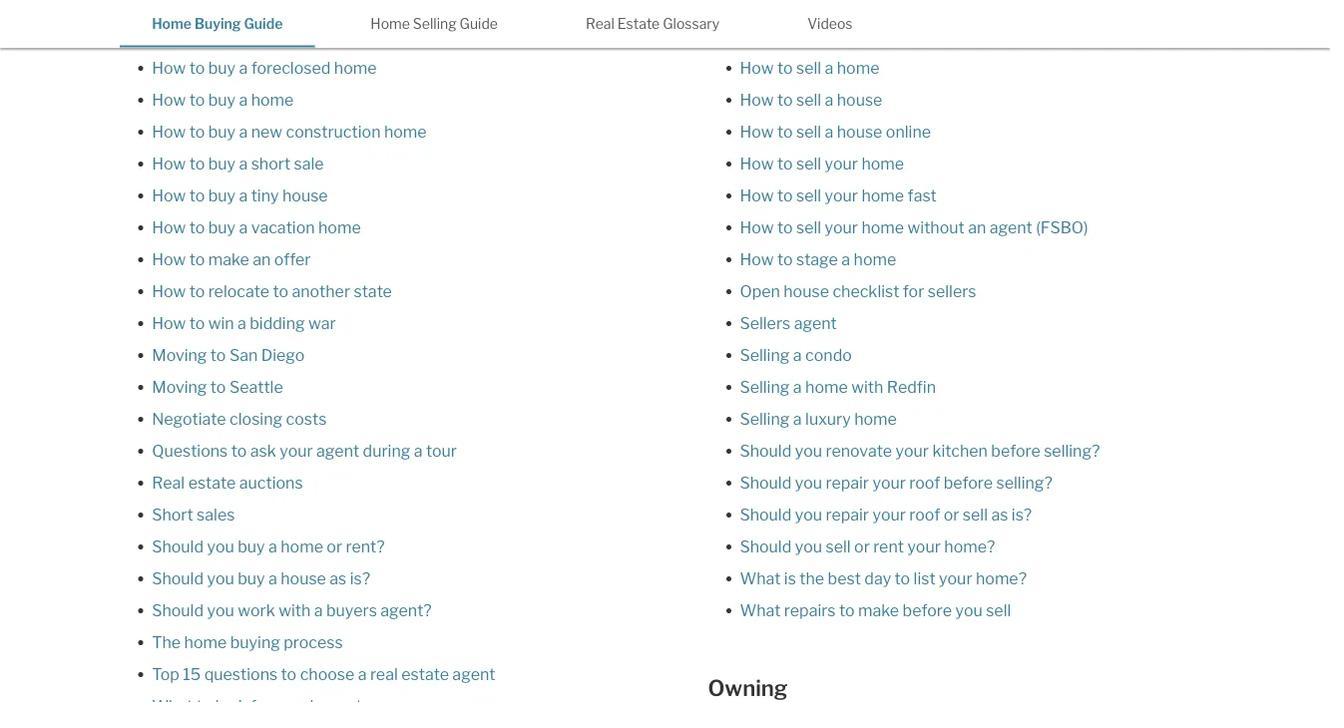 Task type: locate. For each thing, give the bounding box(es) containing it.
0 vertical spatial what
[[740, 569, 781, 588]]

1 vertical spatial what
[[740, 601, 781, 620]]

real
[[370, 665, 398, 684]]

a for how to sell a home
[[825, 58, 834, 77]]

glossary
[[663, 15, 720, 32]]

make
[[208, 250, 249, 269], [858, 601, 900, 620]]

make down 'day'
[[858, 601, 900, 620]]

how to buy a vacation home
[[152, 218, 361, 237]]

bidding
[[250, 313, 305, 333]]

0 horizontal spatial or
[[327, 537, 342, 557]]

a for how to buy a short sale
[[239, 154, 248, 173]]

roof for or
[[910, 505, 941, 525]]

you for should you repair your roof or sell as is?
[[795, 505, 823, 525]]

how for how to stage a home
[[740, 250, 774, 269]]

how to sell your home without an agent (fsbo)
[[740, 218, 1089, 237]]

2 repair from the top
[[826, 505, 869, 525]]

how to buy a new construction home
[[152, 122, 427, 141]]

buy for how to buy a foreclosed home
[[208, 58, 236, 77]]

0 vertical spatial moving
[[152, 345, 207, 365]]

without
[[908, 218, 965, 237]]

0 vertical spatial with
[[852, 377, 884, 397]]

how to sell a historical home
[[740, 26, 951, 45]]

0 vertical spatial roof
[[910, 473, 941, 493]]

0 vertical spatial is?
[[1012, 505, 1032, 525]]

how to buy a condo
[[152, 26, 298, 45]]

0 vertical spatial real
[[586, 15, 615, 32]]

your up should you repair your roof or sell as is? link
[[873, 473, 906, 493]]

negotiate
[[152, 409, 226, 429]]

how to buy a tiny house
[[152, 186, 328, 205]]

agent down costs on the bottom left of the page
[[316, 441, 360, 461]]

with for home
[[852, 377, 884, 397]]

you for should you repair your roof before selling?
[[795, 473, 823, 493]]

new
[[251, 122, 283, 141]]

0 horizontal spatial with
[[279, 601, 311, 620]]

1 what from the top
[[740, 569, 781, 588]]

buy for how to buy a new construction home
[[208, 122, 236, 141]]

should you repair your roof or sell as is? link
[[740, 505, 1032, 525]]

0 horizontal spatial condo
[[251, 26, 298, 45]]

1 vertical spatial make
[[858, 601, 900, 620]]

repair down the renovate
[[826, 473, 869, 493]]

videos
[[808, 15, 853, 32]]

selling
[[413, 15, 457, 32], [740, 345, 790, 365], [740, 377, 790, 397], [740, 409, 790, 429]]

home
[[909, 26, 951, 45], [334, 58, 377, 77], [837, 58, 880, 77], [251, 90, 294, 109], [384, 122, 427, 141], [862, 154, 905, 173], [862, 186, 905, 205], [318, 218, 361, 237], [862, 218, 905, 237], [854, 250, 897, 269], [806, 377, 848, 397], [855, 409, 897, 429], [281, 537, 323, 557], [184, 633, 227, 652]]

moving to san diego link
[[152, 345, 305, 365]]

house left online
[[837, 122, 883, 141]]

0 horizontal spatial an
[[253, 250, 271, 269]]

0 horizontal spatial real
[[152, 473, 185, 493]]

real for real estate glossary
[[586, 15, 615, 32]]

0 vertical spatial make
[[208, 250, 249, 269]]

win
[[208, 313, 234, 333]]

1 vertical spatial with
[[279, 601, 311, 620]]

home inside home buying guide link
[[152, 15, 192, 32]]

your right ask
[[280, 441, 313, 461]]

sell for how to sell a house online
[[797, 122, 822, 141]]

sell for how to sell your home without an agent (fsbo)
[[797, 218, 822, 237]]

or down should you repair your roof before selling?
[[944, 505, 960, 525]]

selling?
[[1044, 441, 1101, 461], [997, 473, 1053, 493]]

before right kitchen
[[992, 441, 1041, 461]]

moving up moving to seattle
[[152, 345, 207, 365]]

house up how to sell a house online link
[[837, 90, 883, 109]]

to for how to relocate to another state
[[189, 282, 205, 301]]

1 horizontal spatial an
[[968, 218, 987, 237]]

home for home selling guide
[[371, 15, 410, 32]]

before
[[992, 441, 1041, 461], [944, 473, 993, 493], [903, 601, 952, 620]]

to for how to sell your home without an agent (fsbo)
[[778, 218, 793, 237]]

house for how to sell a house
[[837, 90, 883, 109]]

1 vertical spatial is?
[[350, 569, 370, 588]]

renovate
[[826, 441, 892, 461]]

top 15 questions to choose a real estate agent
[[152, 665, 496, 684]]

should for should you repair your roof before selling?
[[740, 473, 792, 493]]

your right list
[[939, 569, 973, 588]]

closing
[[230, 409, 283, 429]]

your up the should you repair your roof before selling? "link"
[[896, 441, 929, 461]]

2 vertical spatial before
[[903, 601, 952, 620]]

home buying guide link
[[120, 0, 315, 46]]

your up the how to sell your home fast link
[[825, 154, 858, 173]]

what repairs to make before you sell link
[[740, 601, 1012, 620]]

what is the best day to list your home? link
[[740, 569, 1027, 588]]

you for should you buy a house as is?
[[207, 569, 234, 588]]

to for how to sell your home fast
[[778, 186, 793, 205]]

how for how to buy a condo
[[152, 26, 186, 45]]

an
[[968, 218, 987, 237], [253, 250, 271, 269]]

0 horizontal spatial make
[[208, 250, 249, 269]]

best
[[828, 569, 861, 588]]

condo up selling a home with redfin link
[[806, 345, 852, 365]]

0 vertical spatial home?
[[945, 537, 996, 557]]

agent
[[990, 218, 1033, 237], [794, 313, 837, 333], [316, 441, 360, 461], [453, 665, 496, 684]]

offer
[[274, 250, 311, 269]]

1 guide from the left
[[244, 15, 283, 32]]

before for roof
[[944, 473, 993, 493]]

buy for how to buy a tiny house
[[208, 186, 236, 205]]

to for how to win a bidding war
[[189, 313, 205, 333]]

checklist
[[833, 282, 900, 301]]

1 horizontal spatial estate
[[401, 665, 449, 684]]

your down how to sell your home fast
[[825, 218, 858, 237]]

1 roof from the top
[[910, 473, 941, 493]]

roof down should you renovate your kitchen before selling? link in the right of the page
[[910, 473, 941, 493]]

rent?
[[346, 537, 385, 557]]

1 horizontal spatial real
[[586, 15, 615, 32]]

sale
[[294, 154, 324, 173]]

owning
[[708, 675, 788, 702]]

1 horizontal spatial home
[[371, 15, 410, 32]]

questions
[[204, 665, 278, 684]]

a for how to buy a new construction home
[[239, 122, 248, 141]]

0 vertical spatial estate
[[188, 473, 236, 493]]

how to sell a historical home link
[[740, 26, 951, 45]]

0 vertical spatial repair
[[826, 473, 869, 493]]

an left "offer"
[[253, 250, 271, 269]]

how for how to buy a foreclosed home
[[152, 58, 186, 77]]

sell for how to sell a home
[[797, 58, 822, 77]]

how for how to win a bidding war
[[152, 313, 186, 333]]

1 vertical spatial before
[[944, 473, 993, 493]]

should for should you buy a house as is?
[[152, 569, 204, 588]]

guide
[[244, 15, 283, 32], [460, 15, 498, 32]]

with left redfin
[[852, 377, 884, 397]]

costs
[[286, 409, 327, 429]]

what left the repairs
[[740, 601, 781, 620]]

home down online
[[862, 154, 905, 173]]

vacation
[[251, 218, 315, 237]]

real left estate
[[586, 15, 615, 32]]

state
[[354, 282, 392, 301]]

videos link
[[776, 0, 885, 46]]

before down kitchen
[[944, 473, 993, 493]]

1 horizontal spatial make
[[858, 601, 900, 620]]

0 horizontal spatial guide
[[244, 15, 283, 32]]

moving for moving to san diego
[[152, 345, 207, 365]]

how to sell your home without an agent (fsbo) link
[[740, 218, 1089, 237]]

2 roof from the top
[[910, 505, 941, 525]]

2 horizontal spatial or
[[944, 505, 960, 525]]

how to buy a short sale link
[[152, 154, 324, 173]]

process
[[284, 633, 343, 652]]

buy for should you buy a house as is?
[[238, 569, 265, 588]]

1 vertical spatial condo
[[806, 345, 852, 365]]

before for kitchen
[[992, 441, 1041, 461]]

1 vertical spatial an
[[253, 250, 271, 269]]

house down sale
[[282, 186, 328, 205]]

real up short
[[152, 473, 185, 493]]

how for how to sell your home
[[740, 154, 774, 173]]

how for how to buy a new construction home
[[152, 122, 186, 141]]

to for how to stage a home
[[778, 250, 793, 269]]

sell
[[797, 26, 822, 45], [797, 58, 822, 77], [797, 90, 822, 109], [797, 122, 822, 141], [797, 154, 822, 173], [797, 186, 822, 205], [797, 218, 822, 237], [963, 505, 988, 525], [826, 537, 851, 557], [986, 601, 1012, 620]]

your for questions to ask your agent during a tour
[[280, 441, 313, 461]]

1 repair from the top
[[826, 473, 869, 493]]

with up process
[[279, 601, 311, 620]]

home up luxury
[[806, 377, 848, 397]]

to for how to buy a foreclosed home
[[189, 58, 205, 77]]

2 what from the top
[[740, 601, 781, 620]]

0 vertical spatial selling?
[[1044, 441, 1101, 461]]

1 vertical spatial as
[[330, 569, 347, 588]]

home selling guide
[[371, 15, 498, 32]]

moving up negotiate
[[152, 377, 207, 397]]

repair for before
[[826, 473, 869, 493]]

is?
[[1012, 505, 1032, 525], [350, 569, 370, 588]]

home up new
[[251, 90, 294, 109]]

house up should you work with a buyers agent? link
[[281, 569, 326, 588]]

2 home from the left
[[371, 15, 410, 32]]

to for how to buy a condo
[[189, 26, 205, 45]]

home down the historical
[[837, 58, 880, 77]]

how to buy a home link
[[152, 90, 294, 109]]

or left rent
[[855, 537, 870, 557]]

day
[[865, 569, 892, 588]]

2 moving from the top
[[152, 377, 207, 397]]

before down list
[[903, 601, 952, 620]]

home left 'without'
[[862, 218, 905, 237]]

sellers
[[740, 313, 791, 333]]

1 horizontal spatial guide
[[460, 15, 498, 32]]

your down how to sell your home link
[[825, 186, 858, 205]]

what repairs to make before you sell
[[740, 601, 1012, 620]]

1 moving from the top
[[152, 345, 207, 365]]

a for how to buy a home
[[239, 90, 248, 109]]

home inside home selling guide link
[[371, 15, 410, 32]]

to for questions to ask your agent during a tour
[[231, 441, 247, 461]]

condo up how to buy a foreclosed home
[[251, 26, 298, 45]]

1 horizontal spatial is?
[[1012, 505, 1032, 525]]

1 home from the left
[[152, 15, 192, 32]]

how for how to buy a short sale
[[152, 154, 186, 173]]

how for how to make an offer
[[152, 250, 186, 269]]

selling a home with redfin link
[[740, 377, 936, 397]]

2 guide from the left
[[460, 15, 498, 32]]

questions to ask your agent during a tour
[[152, 441, 457, 461]]

how to buy a short sale
[[152, 154, 324, 173]]

historical
[[837, 26, 905, 45]]

to for how to make an offer
[[189, 250, 205, 269]]

or for roof
[[944, 505, 960, 525]]

or left rent?
[[327, 537, 342, 557]]

1 vertical spatial repair
[[826, 505, 869, 525]]

0 vertical spatial before
[[992, 441, 1041, 461]]

sell for how to sell a house
[[797, 90, 822, 109]]

sell for how to sell a historical home
[[797, 26, 822, 45]]

roof for before
[[910, 473, 941, 493]]

you
[[795, 441, 823, 461], [795, 473, 823, 493], [795, 505, 823, 525], [207, 537, 234, 557], [795, 537, 823, 557], [207, 569, 234, 588], [207, 601, 234, 620], [956, 601, 983, 620]]

open house checklist for sellers
[[740, 282, 977, 301]]

home? right list
[[976, 569, 1027, 588]]

1 vertical spatial moving
[[152, 377, 207, 397]]

to for moving to seattle
[[210, 377, 226, 397]]

home right the historical
[[909, 26, 951, 45]]

1 vertical spatial selling?
[[997, 473, 1053, 493]]

estate up sales
[[188, 473, 236, 493]]

1 vertical spatial real
[[152, 473, 185, 493]]

15
[[183, 665, 201, 684]]

home right foreclosed
[[334, 58, 377, 77]]

0 horizontal spatial estate
[[188, 473, 236, 493]]

or
[[944, 505, 960, 525], [327, 537, 342, 557], [855, 537, 870, 557]]

what is the best day to list your home?
[[740, 569, 1027, 588]]

roof down the should you repair your roof before selling? "link"
[[910, 505, 941, 525]]

sales
[[197, 505, 235, 525]]

how for how to sell your home fast
[[740, 186, 774, 205]]

relocate
[[208, 282, 270, 301]]

how to sell your home link
[[740, 154, 905, 173]]

what left "is"
[[740, 569, 781, 588]]

choose
[[300, 665, 355, 684]]

home up should you buy a house as is?
[[281, 537, 323, 557]]

during
[[363, 441, 411, 461]]

foreclosed
[[251, 58, 331, 77]]

your up rent
[[873, 505, 906, 525]]

home selling guide link
[[339, 0, 530, 46]]

1 vertical spatial roof
[[910, 505, 941, 525]]

how for how to sell your home without an agent (fsbo)
[[740, 218, 774, 237]]

0 horizontal spatial home
[[152, 15, 192, 32]]

to for how to sell your home
[[778, 154, 793, 173]]

negotiate closing costs
[[152, 409, 327, 429]]

how to buy a tiny house link
[[152, 186, 328, 205]]

make up relocate
[[208, 250, 249, 269]]

home? right rent
[[945, 537, 996, 557]]

0 vertical spatial as
[[992, 505, 1009, 525]]

1 horizontal spatial condo
[[806, 345, 852, 365]]

should you buy a home or rent?
[[152, 537, 385, 557]]

an right 'without'
[[968, 218, 987, 237]]

questions to ask your agent during a tour link
[[152, 441, 457, 461]]

short
[[152, 505, 193, 525]]

buy for how to buy a home
[[208, 90, 236, 109]]

to
[[189, 26, 205, 45], [778, 26, 793, 45], [189, 58, 205, 77], [778, 58, 793, 77], [189, 90, 205, 109], [778, 90, 793, 109], [189, 122, 205, 141], [778, 122, 793, 141], [189, 154, 205, 173], [778, 154, 793, 173], [189, 186, 205, 205], [778, 186, 793, 205], [189, 218, 205, 237], [778, 218, 793, 237], [189, 250, 205, 269], [778, 250, 793, 269], [189, 282, 205, 301], [273, 282, 289, 301], [189, 313, 205, 333], [210, 345, 226, 365], [210, 377, 226, 397], [231, 441, 247, 461], [895, 569, 911, 588], [840, 601, 855, 620], [281, 665, 297, 684]]

estate right real
[[401, 665, 449, 684]]

as
[[992, 505, 1009, 525], [330, 569, 347, 588]]

repair up should you sell or rent your home? link
[[826, 505, 869, 525]]

top 15 questions to choose a real estate agent link
[[152, 665, 496, 684]]

1 horizontal spatial with
[[852, 377, 884, 397]]



Task type: describe. For each thing, give the bounding box(es) containing it.
how to sell your home fast link
[[740, 186, 937, 205]]

should you buy a house as is? link
[[152, 569, 370, 588]]

how for how to sell a house
[[740, 90, 774, 109]]

how for how to sell a home
[[740, 58, 774, 77]]

a for how to sell a house
[[825, 90, 834, 109]]

buy for how to buy a condo
[[208, 26, 236, 45]]

is
[[784, 569, 796, 588]]

(fsbo)
[[1036, 218, 1089, 237]]

to for how to sell a house online
[[778, 122, 793, 141]]

your for how to sell your home
[[825, 154, 858, 173]]

your for how to sell your home fast
[[825, 186, 858, 205]]

guide for home selling guide
[[460, 15, 498, 32]]

with for work
[[279, 601, 311, 620]]

what for what is the best day to list your home?
[[740, 569, 781, 588]]

estate
[[618, 15, 660, 32]]

should for should you renovate your kitchen before selling?
[[740, 441, 792, 461]]

buy for how to buy a vacation home
[[208, 218, 236, 237]]

list
[[914, 569, 936, 588]]

guide for home buying guide
[[244, 15, 283, 32]]

a for how to buy a condo
[[239, 26, 248, 45]]

to for moving to san diego
[[210, 345, 226, 365]]

a for how to sell a house online
[[825, 122, 834, 141]]

san
[[229, 345, 258, 365]]

how to sell your home
[[740, 154, 905, 173]]

0 vertical spatial condo
[[251, 26, 298, 45]]

a for should you buy a home or rent?
[[269, 537, 277, 557]]

real estate glossary link
[[554, 0, 752, 46]]

how for how to buy a vacation home
[[152, 218, 186, 237]]

negotiate closing costs link
[[152, 409, 327, 429]]

selling a condo link
[[740, 345, 852, 365]]

tour
[[426, 441, 457, 461]]

you for should you renovate your kitchen before selling?
[[795, 441, 823, 461]]

selling for selling a home with redfin
[[740, 377, 790, 397]]

to for how to buy a vacation home
[[189, 218, 205, 237]]

selling for selling a condo
[[740, 345, 790, 365]]

1 horizontal spatial or
[[855, 537, 870, 557]]

buying
[[230, 633, 280, 652]]

should for should you work with a buyers agent?
[[152, 601, 204, 620]]

moving for moving to seattle
[[152, 377, 207, 397]]

home right construction
[[384, 122, 427, 141]]

war
[[309, 313, 336, 333]]

a for how to buy a tiny house
[[239, 186, 248, 205]]

real for real estate auctions
[[152, 473, 185, 493]]

buy for should you buy a home or rent?
[[238, 537, 265, 557]]

repair for or
[[826, 505, 869, 525]]

a for how to stage a home
[[842, 250, 851, 269]]

0 horizontal spatial is?
[[350, 569, 370, 588]]

selling? for should you renovate your kitchen before selling?
[[1044, 441, 1101, 461]]

how to sell a house link
[[740, 90, 883, 109]]

or for home
[[327, 537, 342, 557]]

home buying guide
[[152, 15, 283, 32]]

how to buy a foreclosed home
[[152, 58, 377, 77]]

home for home buying guide
[[152, 15, 192, 32]]

your for how to sell your home without an agent (fsbo)
[[825, 218, 858, 237]]

0 vertical spatial an
[[968, 218, 987, 237]]

how to sell a house online link
[[740, 122, 931, 141]]

should you work with a buyers agent?
[[152, 601, 432, 620]]

seattle
[[229, 377, 283, 397]]

how to relocate to another state
[[152, 282, 392, 301]]

how for how to sell a house online
[[740, 122, 774, 141]]

agent left (fsbo)
[[990, 218, 1033, 237]]

real estate auctions
[[152, 473, 303, 493]]

to for how to sell a historical home
[[778, 26, 793, 45]]

the home buying process link
[[152, 633, 343, 652]]

should for should you repair your roof or sell as is?
[[740, 505, 792, 525]]

a for how to buy a vacation home
[[239, 218, 248, 237]]

ask
[[250, 441, 276, 461]]

open
[[740, 282, 780, 301]]

you for should you buy a home or rent?
[[207, 537, 234, 557]]

house for how to sell a house online
[[837, 122, 883, 141]]

how to buy a condo link
[[152, 26, 298, 45]]

top
[[152, 665, 180, 684]]

buying
[[195, 15, 241, 32]]

house for should you buy a house as is?
[[281, 569, 326, 588]]

how to sell a house online
[[740, 122, 931, 141]]

selling a home with redfin
[[740, 377, 936, 397]]

how for how to sell a historical home
[[740, 26, 774, 45]]

home up checklist
[[854, 250, 897, 269]]

tiny
[[251, 186, 279, 205]]

sellers agent
[[740, 313, 837, 333]]

sell for how to sell your home fast
[[797, 186, 822, 205]]

a for how to sell a historical home
[[825, 26, 834, 45]]

moving to seattle link
[[152, 377, 283, 397]]

to for how to buy a short sale
[[189, 154, 205, 173]]

selling a luxury home
[[740, 409, 897, 429]]

how to buy a new construction home link
[[152, 122, 427, 141]]

redfin
[[887, 377, 936, 397]]

how to sell a house
[[740, 90, 883, 109]]

auctions
[[239, 473, 303, 493]]

short sales
[[152, 505, 235, 525]]

selling for selling a luxury home
[[740, 409, 790, 429]]

your for should you renovate your kitchen before selling?
[[896, 441, 929, 461]]

agent?
[[381, 601, 432, 620]]

to for how to buy a home
[[189, 90, 205, 109]]

the home buying process
[[152, 633, 343, 652]]

how to win a bidding war
[[152, 313, 336, 333]]

how to buy a vacation home link
[[152, 218, 361, 237]]

moving to seattle
[[152, 377, 283, 397]]

how to win a bidding war link
[[152, 313, 336, 333]]

selling a luxury home link
[[740, 409, 897, 429]]

how to buy a foreclosed home link
[[152, 58, 377, 77]]

should you buy a home or rent? link
[[152, 537, 385, 557]]

1 horizontal spatial as
[[992, 505, 1009, 525]]

a for how to buy a foreclosed home
[[239, 58, 248, 77]]

should for should you sell or rent your home?
[[740, 537, 792, 557]]

you for should you work with a buyers agent?
[[207, 601, 234, 620]]

how to make an offer link
[[152, 250, 311, 269]]

what for what repairs to make before you sell
[[740, 601, 781, 620]]

short
[[251, 154, 291, 173]]

repairs
[[784, 601, 836, 620]]

how to stage a home link
[[740, 250, 897, 269]]

questions
[[152, 441, 228, 461]]

how for how to relocate to another state
[[152, 282, 186, 301]]

to for how to sell a house
[[778, 90, 793, 109]]

to for how to buy a new construction home
[[189, 122, 205, 141]]

should you buy a house as is?
[[152, 569, 370, 588]]

moving to san diego
[[152, 345, 305, 365]]

short sales link
[[152, 505, 235, 525]]

to for how to buy a tiny house
[[189, 186, 205, 205]]

real estate auctions link
[[152, 473, 303, 493]]

sell for should you sell or rent your home?
[[826, 537, 851, 557]]

should you work with a buyers agent? link
[[152, 601, 432, 620]]

luxury
[[806, 409, 851, 429]]

the
[[152, 633, 181, 652]]

home left fast
[[862, 186, 905, 205]]

1 vertical spatial home?
[[976, 569, 1027, 588]]

should for should you buy a home or rent?
[[152, 537, 204, 557]]

how for how to buy a home
[[152, 90, 186, 109]]

kitchen
[[933, 441, 988, 461]]

should you sell or rent your home? link
[[740, 537, 996, 557]]

you for should you sell or rent your home?
[[795, 537, 823, 557]]

your for should you repair your roof before selling?
[[873, 473, 906, 493]]

selling? for should you repair your roof before selling?
[[997, 473, 1053, 493]]

a for how to win a bidding war
[[238, 313, 246, 333]]

agent right real
[[453, 665, 496, 684]]

construction
[[286, 122, 381, 141]]

how for how to buy a tiny house
[[152, 186, 186, 205]]

how to sell a home
[[740, 58, 880, 77]]

agent up selling a condo link
[[794, 313, 837, 333]]

sellers
[[928, 282, 977, 301]]

how to make an offer
[[152, 250, 311, 269]]

house down stage at top
[[784, 282, 829, 301]]

home up the renovate
[[855, 409, 897, 429]]

stage
[[797, 250, 838, 269]]

home up 15
[[184, 633, 227, 652]]

home right vacation
[[318, 218, 361, 237]]

1 vertical spatial estate
[[401, 665, 449, 684]]

how to relocate to another state link
[[152, 282, 392, 301]]

online
[[886, 122, 931, 141]]

your up list
[[908, 537, 941, 557]]

buy for how to buy a short sale
[[208, 154, 236, 173]]

0 horizontal spatial as
[[330, 569, 347, 588]]

to for how to sell a home
[[778, 58, 793, 77]]

a for should you buy a house as is?
[[269, 569, 277, 588]]

sell for how to sell your home
[[797, 154, 822, 173]]

how to sell a home link
[[740, 58, 880, 77]]



Task type: vqa. For each thing, say whether or not it's contained in the screenshot.
the topmost before
yes



